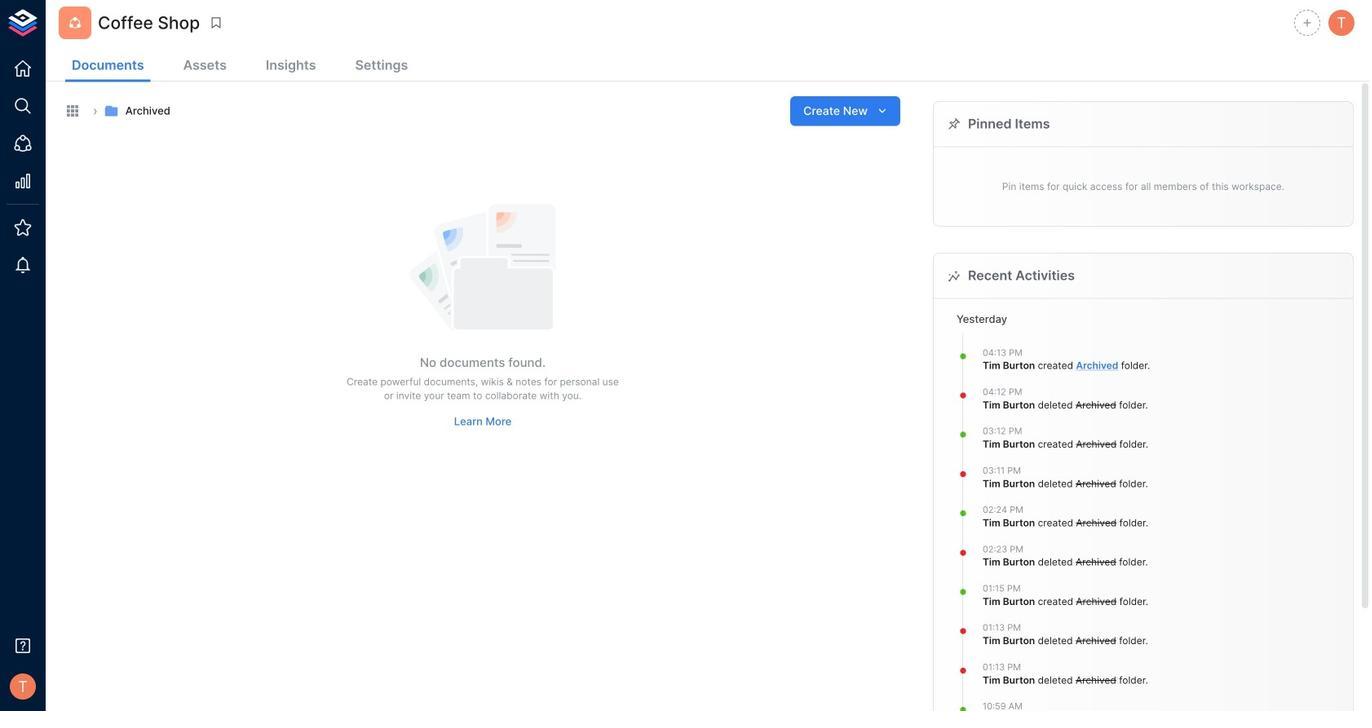 Task type: describe. For each thing, give the bounding box(es) containing it.
bookmark image
[[209, 15, 224, 30]]



Task type: vqa. For each thing, say whether or not it's contained in the screenshot.
Bookmark IMAGE
yes



